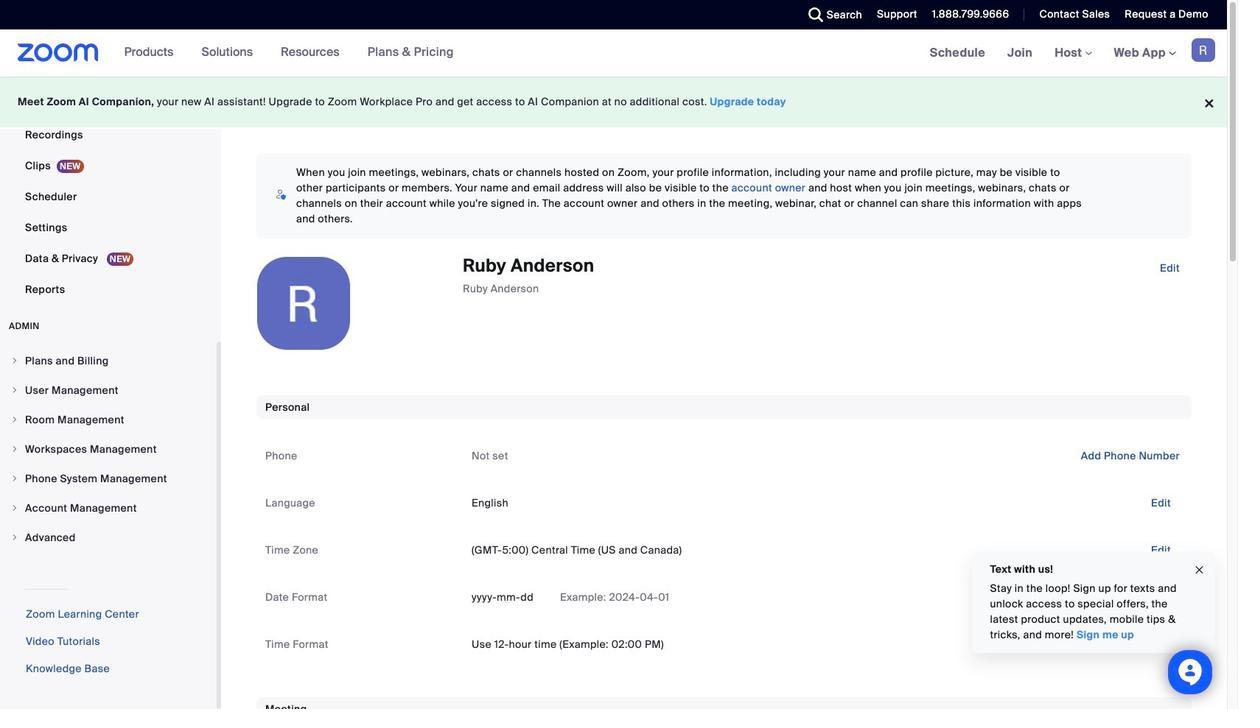 Task type: vqa. For each thing, say whether or not it's contained in the screenshot.
One
no



Task type: locate. For each thing, give the bounding box(es) containing it.
4 menu item from the top
[[0, 436, 217, 464]]

1 right image from the top
[[10, 416, 19, 424]]

7 menu item from the top
[[0, 524, 217, 552]]

right image
[[10, 416, 19, 424], [10, 445, 19, 454], [10, 534, 19, 542]]

5 menu item from the top
[[0, 465, 217, 493]]

edit user photo image
[[292, 297, 315, 310]]

3 right image from the top
[[10, 475, 19, 483]]

2 menu item from the top
[[0, 377, 217, 405]]

banner
[[0, 29, 1227, 77]]

4 right image from the top
[[10, 504, 19, 513]]

right image
[[10, 357, 19, 366], [10, 386, 19, 395], [10, 475, 19, 483], [10, 504, 19, 513]]

3 right image from the top
[[10, 534, 19, 542]]

1 vertical spatial right image
[[10, 445, 19, 454]]

footer
[[0, 77, 1227, 127]]

meetings navigation
[[919, 29, 1227, 77]]

2 right image from the top
[[10, 386, 19, 395]]

1 menu item from the top
[[0, 347, 217, 375]]

menu item
[[0, 347, 217, 375], [0, 377, 217, 405], [0, 406, 217, 434], [0, 436, 217, 464], [0, 465, 217, 493], [0, 494, 217, 522], [0, 524, 217, 552]]

2 vertical spatial right image
[[10, 534, 19, 542]]

0 vertical spatial right image
[[10, 416, 19, 424]]

2 right image from the top
[[10, 445, 19, 454]]



Task type: describe. For each thing, give the bounding box(es) containing it.
product information navigation
[[113, 29, 465, 77]]

user photo image
[[257, 257, 350, 350]]

6 menu item from the top
[[0, 494, 217, 522]]

right image for 4th menu item from the bottom
[[10, 445, 19, 454]]

close image
[[1194, 562, 1206, 579]]

personal menu menu
[[0, 0, 217, 306]]

right image for 5th menu item from the bottom
[[10, 416, 19, 424]]

3 menu item from the top
[[0, 406, 217, 434]]

profile picture image
[[1192, 38, 1215, 62]]

zoom logo image
[[18, 43, 98, 62]]

right image for 1st menu item from the bottom of the admin menu "menu"
[[10, 534, 19, 542]]

1 right image from the top
[[10, 357, 19, 366]]

admin menu menu
[[0, 347, 217, 553]]



